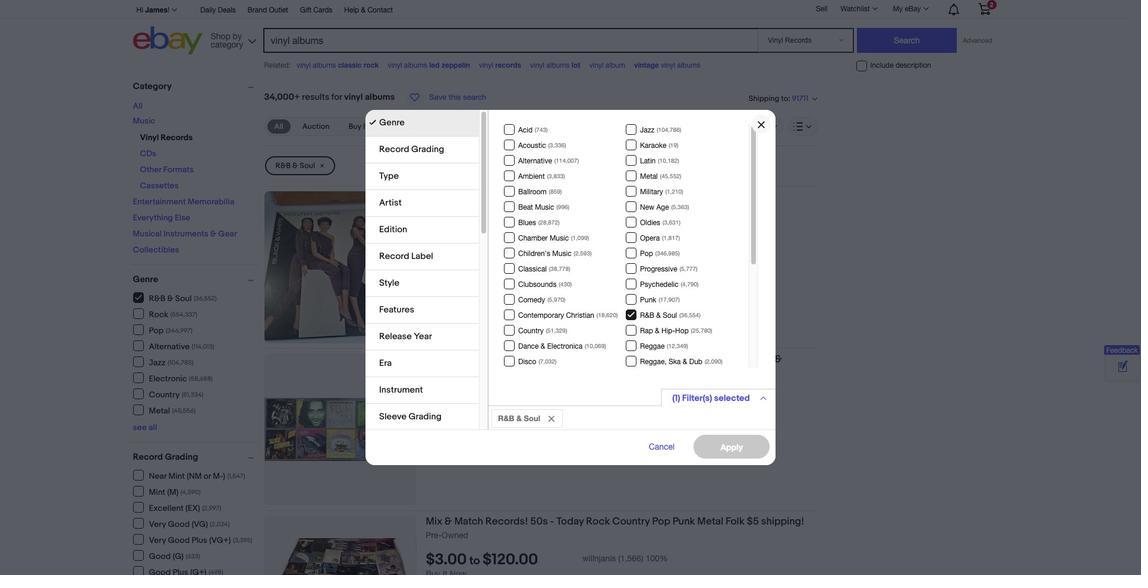 Task type: vqa. For each thing, say whether or not it's contained in the screenshot.
share | add to watchlist
no



Task type: locate. For each thing, give the bounding box(es) containing it.
country for country (51,329)
[[519, 327, 544, 335]]

vinyl right 1981
[[595, 191, 617, 203]]

mint left "(m)" at the bottom left
[[149, 487, 165, 497]]

record grading button
[[133, 452, 259, 463]]

0 vertical spatial vinyl
[[140, 133, 159, 143]]

pop (346,997)
[[149, 326, 193, 336]]

zeppelin
[[442, 61, 470, 70]]

shipping down 10%
[[454, 268, 486, 277]]

(2,024)
[[210, 521, 230, 528]]

0 horizontal spatial vinyl
[[140, 133, 159, 143]]

2 pre- from the top
[[426, 531, 442, 541]]

ebay
[[905, 5, 921, 13]]

0 horizontal spatial all link
[[133, 101, 143, 111]]

2 vertical spatial vinyl
[[426, 354, 449, 366]]

hop
[[676, 327, 689, 335]]

slow
[[659, 191, 680, 203]]

2 horizontal spatial metal
[[698, 516, 724, 528]]

&
[[361, 6, 366, 14], [293, 161, 298, 171], [522, 191, 530, 203], [210, 229, 216, 239], [167, 293, 173, 304], [657, 312, 661, 320], [655, 327, 660, 335], [541, 343, 546, 351], [775, 354, 783, 366], [683, 358, 688, 366], [517, 414, 522, 423], [445, 516, 452, 528]]

1 vertical spatial to
[[470, 555, 480, 569]]

sisters
[[461, 191, 493, 203]]

off
[[492, 243, 503, 253]]

0 vertical spatial shipping
[[454, 268, 486, 277]]

albums inside vinyl albums led zeppelin
[[404, 61, 428, 70]]

$19.00
[[483, 402, 528, 420]]

soul left remove filter - genre - r&b & soul icon on the left bottom
[[524, 414, 541, 423]]

lot
[[572, 61, 581, 70]]

progressive
[[640, 265, 678, 274]]

punk left "folk"
[[673, 516, 696, 528]]

hip-
[[662, 327, 676, 335]]

karaoke
[[640, 142, 667, 150]]

alternative down "pop (346,997)"
[[149, 342, 190, 352]]

1 vertical spatial mint
[[149, 487, 165, 497]]

pop inside mix & match records! 50s - today rock country pop punk metal folk $5 shipping! pre-owned
[[653, 516, 671, 528]]

& right rap
[[655, 327, 660, 335]]

vinyl
[[140, 133, 159, 143], [595, 191, 617, 203], [426, 354, 449, 366]]

2 horizontal spatial vinyl
[[595, 191, 617, 203]]

led
[[430, 61, 440, 70]]

good left (g)
[[149, 552, 171, 562]]

vinyl albums led zeppelin
[[388, 61, 470, 70]]

good down excellent (ex) (2,997)
[[168, 519, 190, 530]]

1 horizontal spatial rock
[[586, 516, 610, 528]]

vinyl inside vinyl lps albums rock pop folk r&b soul jazz 60s 70s 80s 90s u pick & choose
[[426, 354, 449, 366]]

plus
[[192, 536, 207, 546]]

2 owned from the top
[[442, 531, 469, 541]]

to inside $3.00 to $120.00
[[470, 555, 480, 569]]

edition
[[379, 224, 408, 235]]

0 vertical spatial owned
[[442, 206, 469, 216]]

1 horizontal spatial metal
[[640, 172, 658, 181]]

genre tab
[[366, 110, 479, 137]]

to right $3.00
[[470, 555, 480, 569]]

it left filter applied image
[[363, 122, 368, 131]]

music for children's
[[553, 250, 572, 258]]

albums inside vintage vinyl albums
[[678, 61, 701, 70]]

banner containing sell
[[133, 0, 1000, 58]]

vinyl for vinyl records
[[479, 61, 494, 70]]

1 vertical spatial very
[[149, 536, 166, 546]]

ballroom
[[519, 188, 547, 196]]

record up near
[[133, 452, 163, 463]]

r&b & soul down all text box
[[276, 161, 315, 171]]

2 vertical spatial metal
[[698, 516, 724, 528]]

fikesfuntiques (4,505) 100% buy it now +$5.00 shipping
[[426, 405, 687, 441]]

comedy
[[519, 296, 546, 304]]

(g)
[[173, 552, 184, 562]]

pop (346,985)
[[640, 250, 680, 258]]

1 vertical spatial all link
[[267, 120, 291, 134]]

albums inside vinyl albums lot
[[547, 61, 570, 70]]

100% inside the fikesfuntiques (4,505) 100% buy it now +$5.00 shipping
[[664, 405, 687, 414]]

very up good (g) (633)
[[149, 536, 166, 546]]

0 horizontal spatial rock
[[149, 310, 168, 320]]

all link up music link
[[133, 101, 143, 111]]

pointer sisters black & white lp 1981 vinyl album - slow hand, should i do it link
[[426, 191, 818, 206]]

formats
[[163, 165, 194, 175]]

vinyl lps albums rock pop folk r&b soul jazz 60s 70s 80s 90s u pick & choose link
[[426, 354, 818, 381]]

1 vertical spatial country
[[149, 390, 180, 400]]

it right do
[[767, 191, 773, 203]]

cassettes
[[140, 181, 179, 191]]

2 vertical spatial now
[[450, 420, 467, 429]]

1 very from the top
[[149, 519, 166, 530]]

70s
[[685, 354, 702, 366]]

1 vertical spatial alternative
[[149, 342, 190, 352]]

vinyl for folk
[[426, 354, 449, 366]]

classical
[[519, 265, 547, 274]]

(19)
[[669, 142, 679, 149]]

& inside mix & match records! 50s - today rock country pop punk metal folk $5 shipping! pre-owned
[[445, 516, 452, 528]]

all down 34,000
[[274, 122, 283, 131]]

pre- inside mix & match records! 50s - today rock country pop punk metal folk $5 shipping! pre-owned
[[426, 531, 442, 541]]

jazz (104,785)
[[149, 358, 194, 368]]

vinyl up choose
[[426, 354, 449, 366]]

grading up +$5.00
[[409, 412, 442, 423]]

collectibles link
[[133, 245, 179, 255]]

shipping down $2.00 to $19.00
[[454, 432, 486, 441]]

reggae, ska & dub (2,090)
[[640, 358, 723, 366]]

2 vertical spatial pop
[[653, 516, 671, 528]]

tab list
[[366, 110, 479, 576]]

0 vertical spatial record grading
[[379, 144, 445, 155]]

music up (28,872)
[[535, 203, 555, 212]]

1 horizontal spatial genre
[[379, 117, 405, 128]]

music up children's music (2,593)
[[550, 234, 569, 243]]

1 vertical spatial now
[[450, 256, 467, 265]]

albums right vintage
[[678, 61, 701, 70]]

pop inside dialog
[[640, 250, 653, 258]]

owned down 'match'
[[442, 531, 469, 541]]

alternative for alternative (114,013)
[[149, 342, 190, 352]]

1 vertical spatial 100%
[[646, 554, 668, 564]]

folk
[[560, 354, 585, 366]]

0 horizontal spatial jazz
[[149, 358, 166, 368]]

r&b down (10,069)
[[587, 354, 608, 366]]

& right pick
[[775, 354, 783, 366]]

pop down opera
[[640, 250, 653, 258]]

country down electronic
[[149, 390, 180, 400]]

pick
[[753, 354, 773, 366]]

music for chamber
[[550, 234, 569, 243]]

- inside mix & match records! 50s - today rock country pop punk metal folk $5 shipping! pre-owned
[[550, 516, 554, 528]]

1 vertical spatial -
[[550, 516, 554, 528]]

vinyl inside the pointer sisters black & white lp 1981 vinyl album - slow hand, should i do it pre-owned
[[595, 191, 617, 203]]

my ebay link
[[887, 2, 935, 16]]

punk down psychedelic
[[640, 296, 657, 304]]

& up rock (554,337)
[[167, 293, 173, 304]]

r&b & soul inside r&b & soul link
[[276, 161, 315, 171]]

cards
[[314, 6, 333, 14]]

0 horizontal spatial record grading
[[133, 452, 198, 463]]

0 vertical spatial all link
[[133, 101, 143, 111]]

1 shipping from the top
[[454, 268, 486, 277]]

2 vertical spatial record
[[133, 452, 163, 463]]

vinyl inside the vinyl records cds other formats cassettes
[[140, 133, 159, 143]]

0 vertical spatial alternative
[[519, 157, 552, 165]]

vinyl right rock
[[388, 61, 402, 70]]

1 horizontal spatial punk
[[673, 516, 696, 528]]

r&b & soul left remove filter - genre - r&b & soul icon on the left bottom
[[498, 414, 541, 423]]

(10,182)
[[658, 157, 680, 164]]

1 owned from the top
[[442, 206, 469, 216]]

1 horizontal spatial mint
[[169, 471, 185, 481]]

vinyl left album
[[590, 61, 604, 70]]

to right the $2.00
[[470, 405, 481, 419]]

metal left "folk"
[[698, 516, 724, 528]]

0 vertical spatial r&b & soul
[[276, 161, 315, 171]]

vinyl inside vinyl albums led zeppelin
[[388, 61, 402, 70]]

pointer sisters black & white lp 1981 vinyl album - slow hand, should i do it heading
[[426, 191, 773, 203]]

1 vertical spatial buy
[[426, 256, 441, 265]]

country up dance
[[519, 327, 544, 335]]

save
[[430, 93, 447, 102]]

0 vertical spatial -
[[652, 191, 656, 203]]

it inside metalmiltia33 (924) 99.4% was: $6.99 10% off buy it now +$3.92 shipping
[[443, 256, 448, 265]]

jazz up karaoke
[[640, 126, 655, 134]]

watch pointer sisters black & white lp 1981 vinyl album - slow hand, should i do it image
[[396, 198, 410, 212]]

r&b up rap
[[640, 312, 655, 320]]

None submit
[[858, 28, 957, 53]]

cds link
[[140, 149, 156, 159]]

& right black
[[522, 191, 530, 203]]

buy up +$5.00
[[426, 420, 441, 429]]

0 vertical spatial good
[[168, 519, 190, 530]]

pop left (346,997)
[[149, 326, 164, 336]]

0 horizontal spatial country
[[149, 390, 180, 400]]

buy left filter applied image
[[349, 122, 361, 131]]

vinyl right records
[[530, 61, 545, 70]]

country for country (51,334)
[[149, 390, 180, 400]]

new age (5,363)
[[640, 203, 690, 212]]

0 vertical spatial record
[[379, 144, 410, 155]]

1 vertical spatial pop
[[149, 326, 164, 336]]

& right help
[[361, 6, 366, 14]]

1 vertical spatial r&b & soul
[[498, 414, 541, 423]]

$3.00 to $120.00
[[426, 551, 538, 570]]

+$3.92
[[426, 268, 452, 277]]

0 vertical spatial country
[[519, 327, 544, 335]]

mint up mint (m) (4,590)
[[169, 471, 185, 481]]

buy it now
[[349, 122, 385, 131]]

grading up (nm
[[165, 452, 198, 463]]

1 vertical spatial all
[[274, 122, 283, 131]]

good for plus
[[168, 536, 190, 546]]

soul down auction
[[300, 161, 315, 171]]

- right 50s
[[550, 516, 554, 528]]

rock up "pop (346,997)"
[[149, 310, 168, 320]]

era
[[379, 358, 392, 369]]

country up (1,566)
[[613, 516, 650, 528]]

pop up willnjanis (1,566) 100%
[[653, 516, 671, 528]]

vinyl right related: at the top left of the page
[[297, 61, 311, 70]]

1 vertical spatial owned
[[442, 531, 469, 541]]

1 vertical spatial good
[[168, 536, 190, 546]]

metal down latin
[[640, 172, 658, 181]]

1 vertical spatial record
[[379, 251, 410, 262]]

record up type
[[379, 144, 410, 155]]

dance & electronica (10,069)
[[519, 343, 606, 351]]

albums left "classic"
[[313, 61, 336, 70]]

(5,363)
[[672, 203, 690, 211]]

0 horizontal spatial all
[[133, 101, 143, 111]]

vinyl records cds other formats cassettes
[[140, 133, 194, 191]]

r&b inside r&b & soul link
[[276, 161, 291, 171]]

record grading inside tab list
[[379, 144, 445, 155]]

blues (28,872)
[[519, 219, 560, 227]]

good up (g)
[[168, 536, 190, 546]]

punk inside mix & match records! 50s - today rock country pop punk metal folk $5 shipping! pre-owned
[[673, 516, 696, 528]]

100% for willnjanis (1,566) 100%
[[646, 554, 668, 564]]

1 horizontal spatial r&b & soul
[[498, 414, 541, 423]]

1 vertical spatial punk
[[673, 516, 696, 528]]

0 horizontal spatial punk
[[640, 296, 657, 304]]

record down edition
[[379, 251, 410, 262]]

1 vertical spatial shipping
[[454, 432, 486, 441]]

1 horizontal spatial country
[[519, 327, 544, 335]]

1 vertical spatial rock
[[586, 516, 610, 528]]

1 vertical spatial record grading
[[133, 452, 198, 463]]

vinyl up cds in the top of the page
[[140, 133, 159, 143]]

grading down genre tab
[[412, 144, 445, 155]]

(51,334)
[[182, 391, 204, 399]]

0 vertical spatial jazz
[[640, 126, 655, 134]]

album
[[606, 61, 626, 70]]

outlet
[[269, 6, 288, 14]]

children's
[[519, 250, 551, 258]]

r&b down all text box
[[276, 161, 291, 171]]

1 horizontal spatial all link
[[267, 120, 291, 134]]

vinyl inside vinyl albums lot
[[530, 61, 545, 70]]

owned inside the pointer sisters black & white lp 1981 vinyl album - slow hand, should i do it pre-owned
[[442, 206, 469, 216]]

alternative down acoustic
[[519, 157, 552, 165]]

music up (38,778)
[[553, 250, 572, 258]]

0 vertical spatial 100%
[[664, 405, 687, 414]]

0 horizontal spatial r&b & soul
[[276, 161, 315, 171]]

1 vertical spatial metal
[[149, 406, 170, 416]]

pre- inside the pointer sisters black & white lp 1981 vinyl album - slow hand, should i do it pre-owned
[[426, 206, 442, 216]]

it up +$3.92 on the top of page
[[443, 256, 448, 265]]

vinyl inside vinyl records
[[479, 61, 494, 70]]

0 vertical spatial buy
[[349, 122, 361, 131]]

0 horizontal spatial metal
[[149, 406, 170, 416]]

vinyl left records
[[479, 61, 494, 70]]

0 vertical spatial genre
[[379, 117, 405, 128]]

banner
[[133, 0, 1000, 58]]

buy down was:
[[426, 256, 441, 265]]

& left "gear"
[[210, 229, 216, 239]]

cancel
[[649, 442, 675, 452]]

2 horizontal spatial country
[[613, 516, 650, 528]]

everything
[[133, 213, 173, 223]]

100% right (1,566)
[[646, 554, 668, 564]]

0 vertical spatial to
[[470, 405, 481, 419]]

jazz up electronic
[[149, 358, 166, 368]]

record grading
[[379, 144, 445, 155], [133, 452, 198, 463]]

1 pre- from the top
[[426, 206, 442, 216]]

0 horizontal spatial -
[[550, 516, 554, 528]]

remove filter - genre - r&b & soul image
[[549, 416, 555, 422]]

ambient (3,833)
[[519, 172, 565, 181]]

it up +$5.00
[[443, 420, 448, 429]]

shipping inside metalmiltia33 (924) 99.4% was: $6.99 10% off buy it now +$3.92 shipping
[[454, 268, 486, 277]]

opera (1,817)
[[640, 234, 680, 243]]

- inside the pointer sisters black & white lp 1981 vinyl album - slow hand, should i do it pre-owned
[[652, 191, 656, 203]]

metal up all
[[149, 406, 170, 416]]

0 vertical spatial metal
[[640, 172, 658, 181]]

60s
[[665, 354, 683, 366]]

punk
[[640, 296, 657, 304], [673, 516, 696, 528]]

2 vertical spatial buy
[[426, 420, 441, 429]]

gift cards link
[[300, 4, 333, 17]]

all up music link
[[133, 101, 143, 111]]

record grading down genre tab
[[379, 144, 445, 155]]

pointer sisters black & white lp 1981 vinyl album - slow hand, should i do it image
[[264, 191, 417, 344]]

- left age on the top right of the page
[[652, 191, 656, 203]]

see all button
[[133, 423, 157, 433]]

everything else link
[[133, 213, 190, 223]]

metal for metal (45,552)
[[640, 172, 658, 181]]

record grading up near
[[133, 452, 198, 463]]

(996)
[[557, 203, 570, 211]]

buy
[[349, 122, 361, 131], [426, 256, 441, 265], [426, 420, 441, 429]]

vinyl inside vinyl albums classic rock
[[297, 61, 311, 70]]

1 vertical spatial pre-
[[426, 531, 442, 541]]

karaoke (19)
[[640, 142, 679, 150]]

punk (17,907)
[[640, 296, 680, 304]]

2 very from the top
[[149, 536, 166, 546]]

albums for classic
[[313, 61, 336, 70]]

0 vertical spatial punk
[[640, 296, 657, 304]]

1 vertical spatial genre
[[133, 274, 158, 285]]

now inside the fikesfuntiques (4,505) 100% buy it now +$5.00 shipping
[[450, 420, 467, 429]]

pre- down the "pointer"
[[426, 206, 442, 216]]

buy inside the fikesfuntiques (4,505) 100% buy it now +$5.00 shipping
[[426, 420, 441, 429]]

to inside $2.00 to $19.00
[[470, 405, 481, 419]]

brand outlet link
[[248, 4, 288, 17]]

0 horizontal spatial genre
[[133, 274, 158, 285]]

clubsounds (430)
[[519, 281, 572, 289]]

1 horizontal spatial -
[[652, 191, 656, 203]]

0 vertical spatial pop
[[640, 250, 653, 258]]

1 vertical spatial vinyl
[[595, 191, 617, 203]]

auction
[[303, 122, 330, 131]]

alternative (114,013)
[[149, 342, 214, 352]]

albums left lot
[[547, 61, 570, 70]]

& right 'mix'
[[445, 516, 452, 528]]

shipping
[[454, 268, 486, 277], [454, 432, 486, 441]]

2 shipping from the top
[[454, 432, 486, 441]]

1 horizontal spatial vinyl
[[426, 354, 449, 366]]

0 horizontal spatial alternative
[[149, 342, 190, 352]]

pre- down 'mix'
[[426, 531, 442, 541]]

100% down (1)
[[664, 405, 687, 414]]

1 horizontal spatial record grading
[[379, 144, 445, 155]]

0 vertical spatial now
[[369, 122, 385, 131]]

0 vertical spatial mint
[[169, 471, 185, 481]]

vinyl for vinyl album
[[590, 61, 604, 70]]

rock right today
[[586, 516, 610, 528]]

genre down 'collectibles' link
[[133, 274, 158, 285]]

mix & match records! 50s - today rock country pop punk metal folk $5 shipping! pre-owned
[[426, 516, 805, 541]]

2 vertical spatial good
[[149, 552, 171, 562]]

release year
[[379, 331, 432, 343]]

albums inside vinyl albums classic rock
[[313, 61, 336, 70]]

vintage vinyl albums
[[635, 61, 701, 70]]

all link down 34,000
[[267, 120, 291, 134]]

1 horizontal spatial jazz
[[640, 126, 655, 134]]

0 vertical spatial pre-
[[426, 206, 442, 216]]

include
[[871, 61, 894, 70]]

owned down the "pointer"
[[442, 206, 469, 216]]

classical (38,778)
[[519, 265, 571, 274]]

0 vertical spatial rock
[[149, 310, 168, 320]]

dialog
[[0, 0, 1142, 576]]

0 vertical spatial very
[[149, 519, 166, 530]]

r&b & soul
[[276, 161, 315, 171], [498, 414, 541, 423]]

albums left led
[[404, 61, 428, 70]]

vinyl right vintage
[[661, 61, 676, 70]]

1 vertical spatial jazz
[[149, 358, 166, 368]]

genre right filter applied image
[[379, 117, 405, 128]]

very down excellent
[[149, 519, 166, 530]]

acoustic (3,336)
[[519, 142, 567, 150]]

genre inside tab
[[379, 117, 405, 128]]

2 vertical spatial country
[[613, 516, 650, 528]]

1 horizontal spatial alternative
[[519, 157, 552, 165]]

mix & match records! 50s - today rock country pop punk metal folk $5 shipping! image
[[264, 539, 417, 576]]

(346,985)
[[656, 250, 680, 257]]



Task type: describe. For each thing, give the bounding box(es) containing it.
vinyl lps albums rock pop folk r&b soul jazz 60s 70s 80s 90s u pick & choose
[[426, 354, 783, 378]]

ambient
[[519, 172, 545, 181]]

genre for tab list containing genre
[[379, 117, 405, 128]]

category
[[133, 81, 172, 92]]

& up pop
[[541, 343, 546, 351]]

pop for pop (346,997)
[[149, 326, 164, 336]]

(m)
[[167, 487, 179, 497]]

advanced link
[[957, 29, 999, 52]]

jazz for jazz (104,786)
[[640, 126, 655, 134]]

brand outlet
[[248, 6, 288, 14]]

latin (10,182)
[[640, 157, 680, 165]]

country inside mix & match records! 50s - today rock country pop punk metal folk $5 shipping! pre-owned
[[613, 516, 650, 528]]

for
[[332, 92, 342, 103]]

& inside the pointer sisters black & white lp 1981 vinyl album - slow hand, should i do it pre-owned
[[522, 191, 530, 203]]

r&b up rock (554,337)
[[149, 293, 166, 304]]

tab list containing genre
[[366, 110, 479, 576]]

excellent
[[149, 503, 184, 514]]

vinyl inside vintage vinyl albums
[[661, 61, 676, 70]]

& down punk (17,907) on the bottom right
[[657, 312, 661, 320]]

(36,554)
[[680, 312, 701, 319]]

oldies
[[640, 219, 661, 227]]

chamber
[[519, 234, 548, 243]]

pointer sisters black & white lp 1981 vinyl album - slow hand, should i do it pre-owned
[[426, 191, 773, 216]]

1 horizontal spatial all
[[274, 122, 283, 131]]

soul up hip-
[[663, 312, 677, 320]]

r&b left remove filter - genre - r&b & soul icon on the left bottom
[[498, 414, 515, 423]]

& inside vinyl lps albums rock pop folk r&b soul jazz 60s 70s 80s 90s u pick & choose
[[775, 354, 783, 366]]

gift
[[300, 6, 312, 14]]

record label
[[379, 251, 434, 262]]

pop for pop (346,985)
[[640, 250, 653, 258]]

pointer
[[426, 191, 459, 203]]

soul
[[610, 354, 636, 366]]

vinyl for vinyl albums led zeppelin
[[388, 61, 402, 70]]

selected
[[715, 393, 751, 404]]

watchlist link
[[835, 2, 883, 16]]

entertainment
[[133, 197, 186, 207]]

electronic (58,688)
[[149, 374, 213, 384]]

(1,547)
[[227, 472, 245, 480]]

country (51,334)
[[149, 390, 204, 400]]

mix
[[426, 516, 443, 528]]

include description
[[871, 61, 932, 70]]

hand,
[[683, 191, 709, 203]]

0 horizontal spatial mint
[[149, 487, 165, 497]]

see
[[133, 423, 147, 433]]

account navigation
[[133, 0, 1000, 18]]

reggae,
[[640, 358, 667, 366]]

r&b inside vinyl lps albums rock pop folk r&b soul jazz 60s 70s 80s 90s u pick & choose
[[587, 354, 608, 366]]

metal for metal (45,556)
[[149, 406, 170, 416]]

musical
[[133, 229, 162, 239]]

(104,786)
[[657, 126, 682, 133]]

2 vertical spatial grading
[[165, 452, 198, 463]]

dialog containing genre
[[0, 0, 1142, 576]]

metalmiltia33 (924) 99.4% was: $6.99 10% off buy it now +$3.92 shipping
[[426, 230, 680, 277]]

m-
[[213, 471, 223, 481]]

(2,997)
[[202, 505, 221, 512]]

vinyl lps albums rock pop folk r&b soul jazz 60s 70s 80s 90s u pick & choose image
[[264, 398, 417, 462]]

jazz (104,786)
[[640, 126, 682, 134]]

acid
[[519, 126, 533, 134]]

music for beat
[[535, 203, 555, 212]]

dance
[[519, 343, 539, 351]]

music up cds link
[[133, 116, 155, 126]]

pop
[[538, 354, 558, 366]]

(104,785)
[[168, 359, 194, 367]]

(859)
[[549, 188, 562, 195]]

owned inside mix & match records! 50s - today rock country pop punk metal folk $5 shipping! pre-owned
[[442, 531, 469, 541]]

shipping!
[[762, 516, 805, 528]]

entertainment memorabilia link
[[133, 197, 235, 207]]

vinyl right for
[[344, 92, 363, 103]]

albums for led
[[404, 61, 428, 70]]

& right ska
[[683, 358, 688, 366]]

& down auction link
[[293, 161, 298, 171]]

white
[[532, 191, 559, 203]]

mix & match records! 50s - today rock country pop punk metal folk $5 shipping! link
[[426, 516, 818, 530]]

your shopping cart contains 2 items image
[[978, 3, 992, 15]]

very good plus (vg+) (3,395)
[[149, 536, 253, 546]]

buy inside metalmiltia33 (924) 99.4% was: $6.99 10% off buy it now +$3.92 shipping
[[426, 256, 441, 265]]

mix & match records! 50s - today rock country pop punk metal folk $5 shipping! heading
[[426, 516, 805, 528]]

& left remove filter - genre - r&b & soul icon on the left bottom
[[517, 414, 522, 423]]

now inside metalmiltia33 (924) 99.4% was: $6.99 10% off buy it now +$3.92 shipping
[[450, 256, 467, 265]]

contact
[[368, 6, 393, 14]]

collectibles
[[133, 245, 179, 255]]

deals
[[218, 6, 236, 14]]

albums for lot
[[547, 61, 570, 70]]

genre for genre dropdown button
[[133, 274, 158, 285]]

features
[[379, 304, 415, 316]]

(3,833)
[[547, 172, 565, 180]]

contemporary
[[519, 312, 564, 320]]

match
[[455, 516, 483, 528]]

rock
[[364, 61, 379, 70]]

reggae
[[640, 343, 665, 351]]

acoustic
[[519, 142, 546, 150]]

vinyl lps albums rock pop folk r&b soul jazz 60s 70s 80s 90s u pick & choose heading
[[426, 354, 783, 378]]

0 vertical spatial all
[[133, 101, 143, 111]]

cds
[[140, 149, 156, 159]]

none submit inside 'banner'
[[858, 28, 957, 53]]

vinyl albums lot
[[530, 61, 581, 70]]

instruments
[[164, 229, 209, 239]]

entertainment memorabilia everything else musical instruments & gear collectibles
[[133, 197, 237, 255]]

excellent (ex) (2,997)
[[149, 503, 221, 514]]

1 vertical spatial grading
[[409, 412, 442, 423]]

rock inside mix & match records! 50s - today rock country pop punk metal folk $5 shipping! pre-owned
[[586, 516, 610, 528]]

very good (vg) (2,024)
[[149, 519, 230, 530]]

filter(s)
[[683, 393, 713, 404]]

vinyl for vinyl albums classic rock
[[297, 61, 311, 70]]

metal (45,552)
[[640, 172, 682, 181]]

very for very good (vg)
[[149, 519, 166, 530]]

(ex)
[[186, 503, 200, 514]]

vinyl records
[[479, 61, 522, 70]]

else
[[175, 213, 190, 223]]

filter applied image
[[369, 119, 376, 126]]

this
[[449, 93, 461, 102]]

disco
[[519, 358, 537, 366]]

very for very good plus (vg+)
[[149, 536, 166, 546]]

was:
[[426, 244, 444, 253]]

(430)
[[559, 281, 572, 288]]

& inside the entertainment memorabilia everything else musical instruments & gear collectibles
[[210, 229, 216, 239]]

memorabilia
[[188, 197, 235, 207]]

(nm
[[187, 471, 202, 481]]

lp
[[561, 191, 572, 203]]

see all
[[133, 423, 157, 433]]

label
[[412, 251, 434, 262]]

vinyl for vinyl albums lot
[[530, 61, 545, 70]]

it inside the pointer sisters black & white lp 1981 vinyl album - slow hand, should i do it pre-owned
[[767, 191, 773, 203]]

or
[[204, 471, 211, 481]]

alternative for alternative (114,007)
[[519, 157, 552, 165]]

$6.99
[[447, 244, 468, 253]]

auction link
[[295, 120, 337, 134]]

100% for fikesfuntiques (4,505) 100% buy it now +$5.00 shipping
[[664, 405, 687, 414]]

progressive (5,777)
[[640, 265, 698, 274]]

soul up the (554,337)
[[175, 293, 192, 304]]

$6.29
[[426, 227, 466, 245]]

All selected text field
[[274, 121, 283, 132]]

to for $2.00
[[470, 405, 481, 419]]

(25,780)
[[691, 327, 713, 334]]

albums up filter applied image
[[365, 92, 395, 103]]

to for $3.00
[[470, 555, 480, 569]]

& inside "link"
[[361, 6, 366, 14]]

shipping inside the fikesfuntiques (4,505) 100% buy it now +$5.00 shipping
[[454, 432, 486, 441]]

$5
[[747, 516, 759, 528]]

buy it now link
[[342, 120, 392, 134]]

help
[[345, 6, 359, 14]]

vinyl for cassettes
[[140, 133, 159, 143]]

it inside the fikesfuntiques (4,505) 100% buy it now +$5.00 shipping
[[443, 420, 448, 429]]

good for (vg)
[[168, 519, 190, 530]]

records!
[[486, 516, 528, 528]]

vintage
[[635, 61, 659, 70]]

metal inside mix & match records! 50s - today rock country pop punk metal folk $5 shipping! pre-owned
[[698, 516, 724, 528]]

oldies (3,631)
[[640, 219, 681, 227]]

age
[[657, 203, 669, 212]]

jazz for jazz (104,785)
[[149, 358, 166, 368]]

0 vertical spatial grading
[[412, 144, 445, 155]]



